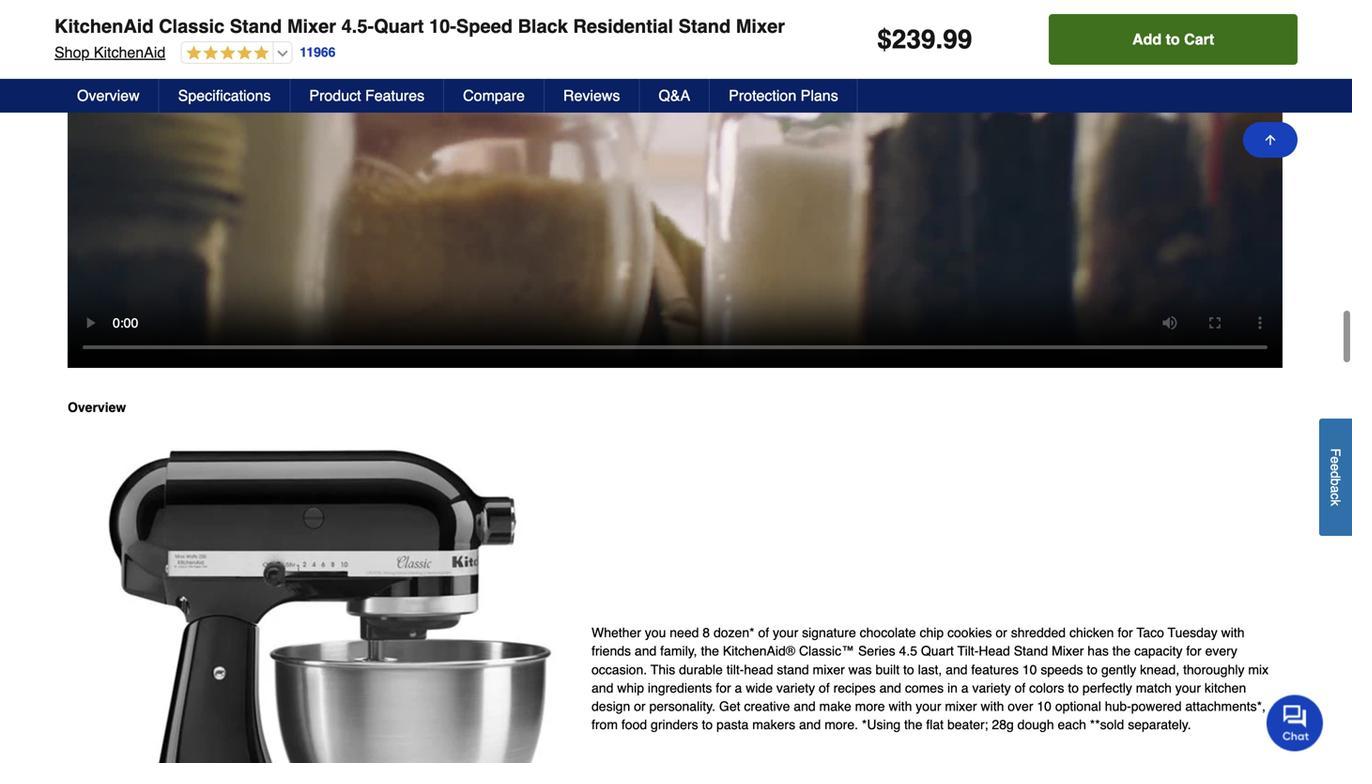 Task type: vqa. For each thing, say whether or not it's contained in the screenshot.
home
no



Task type: describe. For each thing, give the bounding box(es) containing it.
plans
[[801, 87, 838, 104]]

to inside add to cart button
[[1166, 31, 1180, 48]]

every
[[1205, 644, 1237, 659]]

protection plans button
[[710, 79, 858, 113]]

wide
[[746, 681, 773, 696]]

friends
[[592, 644, 631, 659]]

1 e from the top
[[1328, 457, 1343, 464]]

black
[[518, 15, 568, 37]]

1 vertical spatial your
[[1175, 681, 1201, 696]]

0 horizontal spatial quart
[[374, 15, 424, 37]]

in
[[947, 681, 958, 696]]

cart
[[1184, 31, 1214, 48]]

0 vertical spatial for
[[1118, 626, 1133, 641]]

1 horizontal spatial mixer
[[736, 15, 785, 37]]

1 horizontal spatial with
[[981, 699, 1004, 714]]

features
[[971, 662, 1019, 677]]

k
[[1328, 500, 1343, 506]]

protection plans
[[729, 87, 838, 104]]

need
[[670, 626, 699, 641]]

1 variety from the left
[[776, 681, 815, 696]]

each
[[1058, 718, 1086, 733]]

1 horizontal spatial of
[[819, 681, 830, 696]]

speeds
[[1041, 662, 1083, 677]]

taco
[[1137, 626, 1164, 641]]

specifications button
[[159, 79, 291, 113]]

colors
[[1029, 681, 1064, 696]]

0 vertical spatial kitchenaid
[[54, 15, 154, 37]]

features
[[365, 87, 425, 104]]

shredded
[[1011, 626, 1066, 641]]

thoroughly
[[1183, 662, 1245, 677]]

and up in
[[946, 662, 968, 677]]

occasion.
[[592, 662, 647, 677]]

food
[[622, 718, 647, 733]]

1 vertical spatial overview
[[68, 400, 126, 415]]

match
[[1136, 681, 1172, 696]]

kitchenaid classic stand mixer 4.5-quart 10-speed black residential stand mixer
[[54, 15, 785, 37]]

quart inside whether you need 8 dozen* of your signature chocolate chip cookies or shredded chicken for taco tuesday with friends and family, the kitchenaid® classic™ series 4.5 quart tilt-head stand mixer has the capacity for every occasion. this durable tilt-head stand mixer was built to last, and features 10 speeds to gently knead, thoroughly mix and whip ingredients for a wide variety of recipes and comes in a variety of colors to perfectly match your kitchen design or personality. get creative and make more with your mixer with over 10 optional hub-powered attachments*, from food grinders to pasta makers and more. *using the flat beater; 28g dough each **sold separately.
[[921, 644, 954, 659]]

and down make
[[799, 718, 821, 733]]

durable
[[679, 662, 723, 677]]

more.
[[825, 718, 858, 733]]

mix
[[1248, 662, 1269, 677]]

0 horizontal spatial a
[[735, 681, 742, 696]]

.
[[936, 24, 943, 54]]

knead,
[[1140, 662, 1180, 677]]

to left the 'pasta'
[[702, 718, 713, 733]]

0 horizontal spatial stand
[[230, 15, 282, 37]]

whether
[[592, 626, 641, 641]]

attachments*,
[[1185, 699, 1266, 714]]

protection
[[729, 87, 797, 104]]

mixer inside whether you need 8 dozen* of your signature chocolate chip cookies or shredded chicken for taco tuesday with friends and family, the kitchenaid® classic™ series 4.5 quart tilt-head stand mixer has the capacity for every occasion. this durable tilt-head stand mixer was built to last, and features 10 speeds to gently knead, thoroughly mix and whip ingredients for a wide variety of recipes and comes in a variety of colors to perfectly match your kitchen design or personality. get creative and make more with your mixer with over 10 optional hub-powered attachments*, from food grinders to pasta makers and more. *using the flat beater; 28g dough each **sold separately.
[[1052, 644, 1084, 659]]

product
[[309, 87, 361, 104]]

from
[[592, 718, 618, 733]]

tilt-
[[727, 662, 744, 677]]

and down built at the right of page
[[880, 681, 901, 696]]

pasta
[[717, 718, 749, 733]]

2 horizontal spatial of
[[1015, 681, 1026, 696]]

$
[[877, 24, 892, 54]]

f e e d b a c k
[[1328, 448, 1343, 506]]

head
[[744, 662, 773, 677]]

1 vertical spatial kitchenaid
[[94, 44, 166, 61]]

arrow up image
[[1263, 132, 1278, 147]]

chip
[[920, 626, 944, 641]]

shop
[[54, 44, 90, 61]]

product features button
[[291, 79, 444, 113]]

compare
[[463, 87, 525, 104]]

reviews
[[563, 87, 620, 104]]

tilt-
[[957, 644, 979, 659]]

reviews button
[[545, 79, 640, 113]]

kitchen
[[1205, 681, 1246, 696]]

cookies
[[948, 626, 992, 641]]

and down you on the bottom left
[[635, 644, 657, 659]]

family,
[[660, 644, 697, 659]]

2 horizontal spatial the
[[1113, 644, 1131, 659]]

comes
[[905, 681, 944, 696]]

and up design on the left of page
[[592, 681, 614, 696]]

ingredients
[[648, 681, 712, 696]]

whip
[[617, 681, 644, 696]]

head
[[979, 644, 1010, 659]]

signature
[[802, 626, 856, 641]]

**sold
[[1090, 718, 1124, 733]]

to down 4.5
[[903, 662, 914, 677]]

chicken
[[1070, 626, 1114, 641]]

add to cart
[[1133, 31, 1214, 48]]

chat invite button image
[[1267, 694, 1324, 752]]

specifications
[[178, 87, 271, 104]]

series
[[858, 644, 896, 659]]

1 horizontal spatial or
[[996, 626, 1007, 641]]

and left make
[[794, 699, 816, 714]]

powered
[[1131, 699, 1182, 714]]

gently
[[1101, 662, 1137, 677]]

this
[[651, 662, 675, 677]]



Task type: locate. For each thing, give the bounding box(es) containing it.
2 vertical spatial your
[[916, 699, 941, 714]]

mixer up protection
[[736, 15, 785, 37]]

the
[[701, 644, 719, 659], [1113, 644, 1131, 659], [904, 718, 923, 733]]

variety down features
[[972, 681, 1011, 696]]

2 vertical spatial for
[[716, 681, 731, 696]]

overview button
[[58, 79, 159, 113]]

$ 239 . 99
[[877, 24, 972, 54]]

with up *using
[[889, 699, 912, 714]]

overview inside button
[[77, 87, 140, 104]]

for left taco
[[1118, 626, 1133, 641]]

the up gently
[[1113, 644, 1131, 659]]

of up over
[[1015, 681, 1026, 696]]

0 horizontal spatial with
[[889, 699, 912, 714]]

kitchenaid up shop kitchenaid
[[54, 15, 154, 37]]

1 horizontal spatial for
[[1118, 626, 1133, 641]]

11966
[[300, 45, 336, 60]]

the left flat
[[904, 718, 923, 733]]

a down the tilt-
[[735, 681, 742, 696]]

1 horizontal spatial mixer
[[945, 699, 977, 714]]

overview
[[77, 87, 140, 104], [68, 400, 126, 415]]

has
[[1088, 644, 1109, 659]]

for
[[1118, 626, 1133, 641], [1186, 644, 1202, 659], [716, 681, 731, 696]]

mixer
[[287, 15, 336, 37], [736, 15, 785, 37], [1052, 644, 1084, 659]]

add
[[1133, 31, 1162, 48]]

variety
[[776, 681, 815, 696], [972, 681, 1011, 696]]

to
[[1166, 31, 1180, 48], [903, 662, 914, 677], [1087, 662, 1098, 677], [1068, 681, 1079, 696], [702, 718, 713, 733]]

to up optional
[[1068, 681, 1079, 696]]

2 horizontal spatial stand
[[1014, 644, 1048, 659]]

grinders
[[651, 718, 698, 733]]

to down has on the bottom of the page
[[1087, 662, 1098, 677]]

with
[[1221, 626, 1245, 641], [889, 699, 912, 714], [981, 699, 1004, 714]]

10
[[1022, 662, 1037, 677], [1037, 699, 1052, 714]]

0 vertical spatial your
[[773, 626, 798, 641]]

quart down chip at the right bottom of the page
[[921, 644, 954, 659]]

1 horizontal spatial variety
[[972, 681, 1011, 696]]

10 down colors
[[1037, 699, 1052, 714]]

product features
[[309, 87, 425, 104]]

2 variety from the left
[[972, 681, 1011, 696]]

stand up q&a
[[679, 15, 731, 37]]

for down tuesday
[[1186, 644, 1202, 659]]

1 horizontal spatial a
[[961, 681, 969, 696]]

a inside button
[[1328, 486, 1343, 493]]

personality.
[[649, 699, 716, 714]]

design
[[592, 699, 630, 714]]

and
[[635, 644, 657, 659], [946, 662, 968, 677], [592, 681, 614, 696], [880, 681, 901, 696], [794, 699, 816, 714], [799, 718, 821, 733]]

1 vertical spatial mixer
[[945, 699, 977, 714]]

0 horizontal spatial your
[[773, 626, 798, 641]]

q&a button
[[640, 79, 710, 113]]

*using
[[862, 718, 901, 733]]

whether you need 8 dozen* of your signature chocolate chip cookies or shredded chicken for taco tuesday with friends and family, the kitchenaid® classic™ series 4.5 quart tilt-head stand mixer has the capacity for every occasion. this durable tilt-head stand mixer was built to last, and features 10 speeds to gently knead, thoroughly mix and whip ingredients for a wide variety of recipes and comes in a variety of colors to perfectly match your kitchen design or personality. get creative and make more with your mixer with over 10 optional hub-powered attachments*, from food grinders to pasta makers and more. *using the flat beater; 28g dough each **sold separately.
[[592, 626, 1269, 733]]

d
[[1328, 471, 1343, 478]]

the down the 8
[[701, 644, 719, 659]]

10 up colors
[[1022, 662, 1037, 677]]

0 horizontal spatial variety
[[776, 681, 815, 696]]

2 horizontal spatial mixer
[[1052, 644, 1084, 659]]

makers
[[752, 718, 795, 733]]

2 horizontal spatial a
[[1328, 486, 1343, 493]]

1 horizontal spatial stand
[[679, 15, 731, 37]]

or up head
[[996, 626, 1007, 641]]

stand
[[777, 662, 809, 677]]

your down thoroughly
[[1175, 681, 1201, 696]]

to right add at the right top
[[1166, 31, 1180, 48]]

your
[[773, 626, 798, 641], [1175, 681, 1201, 696], [916, 699, 941, 714]]

perfectly
[[1083, 681, 1132, 696]]

shop kitchenaid
[[54, 44, 166, 61]]

0 horizontal spatial of
[[758, 626, 769, 641]]

tuesday
[[1168, 626, 1218, 641]]

residential
[[573, 15, 673, 37]]

f
[[1328, 448, 1343, 457]]

was
[[849, 662, 872, 677]]

99
[[943, 24, 972, 54]]

1 vertical spatial quart
[[921, 644, 954, 659]]

capacity
[[1134, 644, 1183, 659]]

0 horizontal spatial or
[[634, 699, 646, 714]]

mixer up speeds
[[1052, 644, 1084, 659]]

mixer up 11966
[[287, 15, 336, 37]]

239
[[892, 24, 936, 54]]

variety down stand
[[776, 681, 815, 696]]

0 vertical spatial 10
[[1022, 662, 1037, 677]]

with up 28g
[[981, 699, 1004, 714]]

a right in
[[961, 681, 969, 696]]

speed
[[456, 15, 513, 37]]

1 horizontal spatial quart
[[921, 644, 954, 659]]

e up b
[[1328, 464, 1343, 471]]

a up k
[[1328, 486, 1343, 493]]

8
[[703, 626, 710, 641]]

1 vertical spatial or
[[634, 699, 646, 714]]

e
[[1328, 457, 1343, 464], [1328, 464, 1343, 471]]

with up every
[[1221, 626, 1245, 641]]

2 horizontal spatial for
[[1186, 644, 1202, 659]]

10-
[[429, 15, 456, 37]]

compare button
[[444, 79, 545, 113]]

1 horizontal spatial your
[[916, 699, 941, 714]]

mixer down classic™
[[813, 662, 845, 677]]

q&a
[[659, 87, 690, 104]]

0 vertical spatial or
[[996, 626, 1007, 641]]

0 horizontal spatial for
[[716, 681, 731, 696]]

0 horizontal spatial the
[[701, 644, 719, 659]]

0 horizontal spatial mixer
[[287, 15, 336, 37]]

mixer up beater;
[[945, 699, 977, 714]]

chocolate
[[860, 626, 916, 641]]

get
[[719, 699, 740, 714]]

28g
[[992, 718, 1014, 733]]

0 horizontal spatial mixer
[[813, 662, 845, 677]]

4.5-
[[341, 15, 374, 37]]

your down comes
[[916, 699, 941, 714]]

add to cart button
[[1049, 14, 1298, 65]]

stand down shredded on the bottom of the page
[[1014, 644, 1048, 659]]

f e e d b a c k button
[[1319, 419, 1352, 536]]

your up kitchenaid®
[[773, 626, 798, 641]]

1 horizontal spatial the
[[904, 718, 923, 733]]

4.5
[[899, 644, 917, 659]]

stand up 4.8 stars image
[[230, 15, 282, 37]]

kitchenaid up overview button
[[94, 44, 166, 61]]

beater;
[[947, 718, 988, 733]]

of up kitchenaid®
[[758, 626, 769, 641]]

0 vertical spatial mixer
[[813, 662, 845, 677]]

quart left 10-
[[374, 15, 424, 37]]

dough
[[1018, 718, 1054, 733]]

2 e from the top
[[1328, 464, 1343, 471]]

hub-
[[1105, 699, 1131, 714]]

4.8 stars image
[[182, 45, 269, 62]]

classic
[[159, 15, 225, 37]]

quart
[[374, 15, 424, 37], [921, 644, 954, 659]]

stand
[[230, 15, 282, 37], [679, 15, 731, 37], [1014, 644, 1048, 659]]

mixer
[[813, 662, 845, 677], [945, 699, 977, 714]]

more
[[855, 699, 885, 714]]

1 vertical spatial 10
[[1037, 699, 1052, 714]]

b
[[1328, 478, 1343, 486]]

built
[[876, 662, 900, 677]]

of up make
[[819, 681, 830, 696]]

kitchenaid®
[[723, 644, 795, 659]]

for up get
[[716, 681, 731, 696]]

classic™
[[799, 644, 855, 659]]

last,
[[918, 662, 942, 677]]

2 horizontal spatial with
[[1221, 626, 1245, 641]]

0 vertical spatial overview
[[77, 87, 140, 104]]

e up d at right bottom
[[1328, 457, 1343, 464]]

2 horizontal spatial your
[[1175, 681, 1201, 696]]

of
[[758, 626, 769, 641], [819, 681, 830, 696], [1015, 681, 1026, 696]]

stand inside whether you need 8 dozen* of your signature chocolate chip cookies or shredded chicken for taco tuesday with friends and family, the kitchenaid® classic™ series 4.5 quart tilt-head stand mixer has the capacity for every occasion. this durable tilt-head stand mixer was built to last, and features 10 speeds to gently knead, thoroughly mix and whip ingredients for a wide variety of recipes and comes in a variety of colors to perfectly match your kitchen design or personality. get creative and make more with your mixer with over 10 optional hub-powered attachments*, from food grinders to pasta makers and more. *using the flat beater; 28g dough each **sold separately.
[[1014, 644, 1048, 659]]

you
[[645, 626, 666, 641]]

make
[[819, 699, 852, 714]]

1 vertical spatial for
[[1186, 644, 1202, 659]]

recipes
[[833, 681, 876, 696]]

or up food
[[634, 699, 646, 714]]

or
[[996, 626, 1007, 641], [634, 699, 646, 714]]

0 vertical spatial quart
[[374, 15, 424, 37]]



